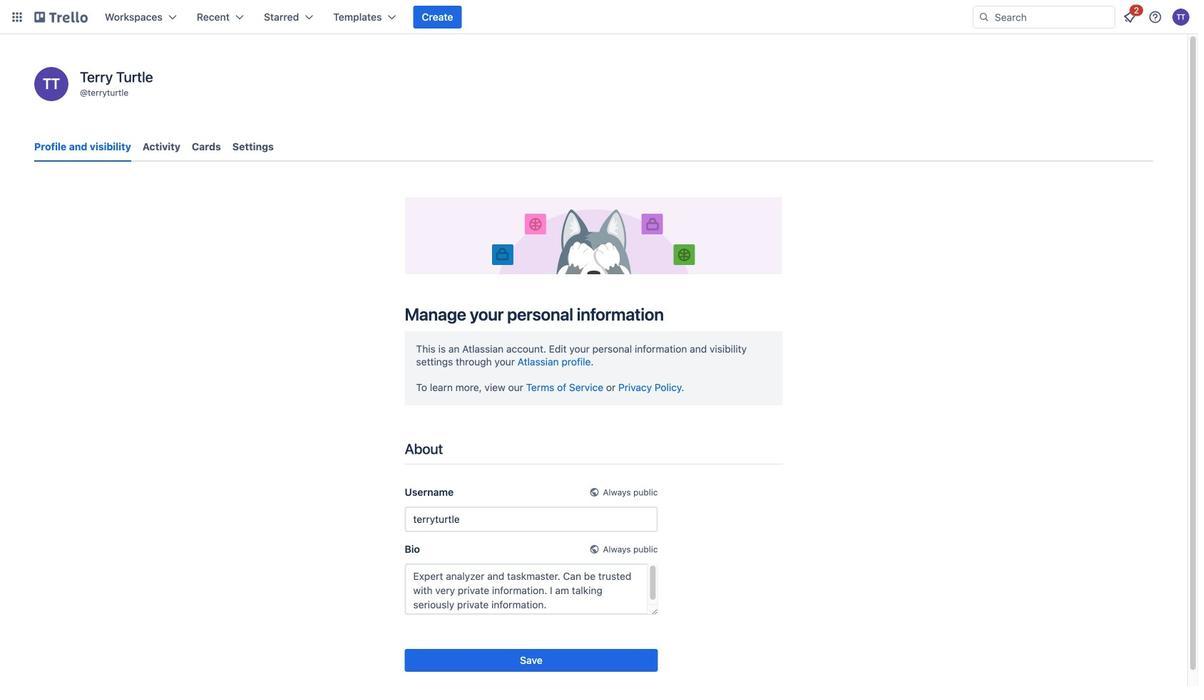 Task type: locate. For each thing, give the bounding box(es) containing it.
1 vertical spatial terry turtle (terryturtle) image
[[34, 67, 68, 101]]

None text field
[[405, 507, 658, 533], [405, 564, 658, 615], [405, 507, 658, 533], [405, 564, 658, 615]]

primary element
[[0, 0, 1198, 34]]

2 notifications image
[[1121, 9, 1138, 26]]

search image
[[978, 11, 990, 23]]

terry turtle (terryturtle) image right open information menu icon
[[1172, 9, 1189, 26]]

open information menu image
[[1148, 10, 1162, 24]]

terry turtle (terryturtle) image
[[1172, 9, 1189, 26], [34, 67, 68, 101]]

back to home image
[[34, 6, 88, 29]]

1 horizontal spatial terry turtle (terryturtle) image
[[1172, 9, 1189, 26]]

terry turtle (terryturtle) image down back to home image
[[34, 67, 68, 101]]

0 vertical spatial terry turtle (terryturtle) image
[[1172, 9, 1189, 26]]

0 horizontal spatial terry turtle (terryturtle) image
[[34, 67, 68, 101]]



Task type: vqa. For each thing, say whether or not it's contained in the screenshot.
Starting Apr 8, free Workspaces will be limited to 10 collaborators. Learn more about collaborator limits
no



Task type: describe. For each thing, give the bounding box(es) containing it.
Search field
[[990, 7, 1115, 27]]



